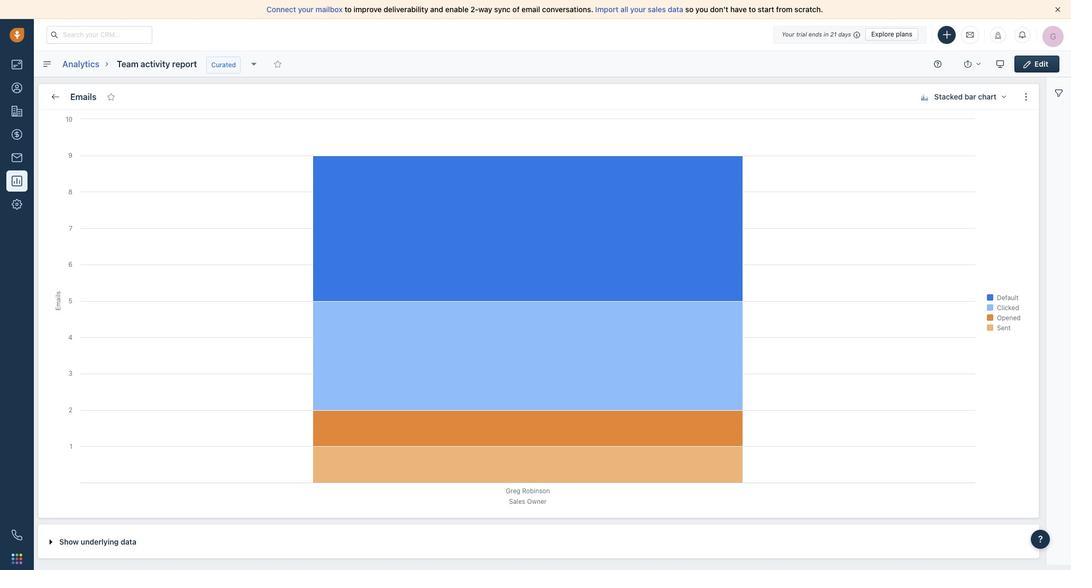 Task type: describe. For each thing, give the bounding box(es) containing it.
Search your CRM... text field
[[47, 26, 152, 44]]

data
[[668, 5, 684, 14]]

2 your from the left
[[631, 5, 646, 14]]

2 to from the left
[[749, 5, 756, 14]]

scratch.
[[795, 5, 824, 14]]

connect
[[267, 5, 296, 14]]

start
[[758, 5, 775, 14]]

explore plans
[[872, 30, 913, 38]]

close image
[[1056, 7, 1061, 12]]

way
[[479, 5, 493, 14]]

sync
[[495, 5, 511, 14]]

phone element
[[6, 525, 28, 546]]

1 to from the left
[[345, 5, 352, 14]]

email
[[522, 5, 541, 14]]

don't
[[711, 5, 729, 14]]

your trial ends in 21 days
[[782, 31, 852, 38]]

explore plans link
[[866, 28, 919, 41]]

have
[[731, 5, 747, 14]]

conversations.
[[543, 5, 594, 14]]

21
[[831, 31, 837, 38]]

connect your mailbox link
[[267, 5, 345, 14]]

phone image
[[12, 530, 22, 540]]

deliverability
[[384, 5, 429, 14]]



Task type: vqa. For each thing, say whether or not it's contained in the screenshot.
from
yes



Task type: locate. For each thing, give the bounding box(es) containing it.
all
[[621, 5, 629, 14]]

so
[[686, 5, 694, 14]]

freshworks switcher image
[[12, 554, 22, 564]]

send email image
[[967, 30, 975, 39]]

sales
[[648, 5, 666, 14]]

0 horizontal spatial your
[[298, 5, 314, 14]]

and
[[431, 5, 444, 14]]

from
[[777, 5, 793, 14]]

your left mailbox
[[298, 5, 314, 14]]

explore
[[872, 30, 895, 38]]

in
[[824, 31, 829, 38]]

1 horizontal spatial your
[[631, 5, 646, 14]]

your right "all"
[[631, 5, 646, 14]]

to right mailbox
[[345, 5, 352, 14]]

of
[[513, 5, 520, 14]]

trial
[[797, 31, 808, 38]]

connect your mailbox to improve deliverability and enable 2-way sync of email conversations. import all your sales data so you don't have to start from scratch.
[[267, 5, 824, 14]]

your
[[782, 31, 795, 38]]

your
[[298, 5, 314, 14], [631, 5, 646, 14]]

you
[[696, 5, 709, 14]]

import
[[596, 5, 619, 14]]

ends
[[809, 31, 823, 38]]

to
[[345, 5, 352, 14], [749, 5, 756, 14]]

1 horizontal spatial to
[[749, 5, 756, 14]]

improve
[[354, 5, 382, 14]]

import all your sales data link
[[596, 5, 686, 14]]

to left start
[[749, 5, 756, 14]]

plans
[[897, 30, 913, 38]]

1 your from the left
[[298, 5, 314, 14]]

0 horizontal spatial to
[[345, 5, 352, 14]]

mailbox
[[316, 5, 343, 14]]

2-
[[471, 5, 479, 14]]

enable
[[446, 5, 469, 14]]

days
[[839, 31, 852, 38]]



